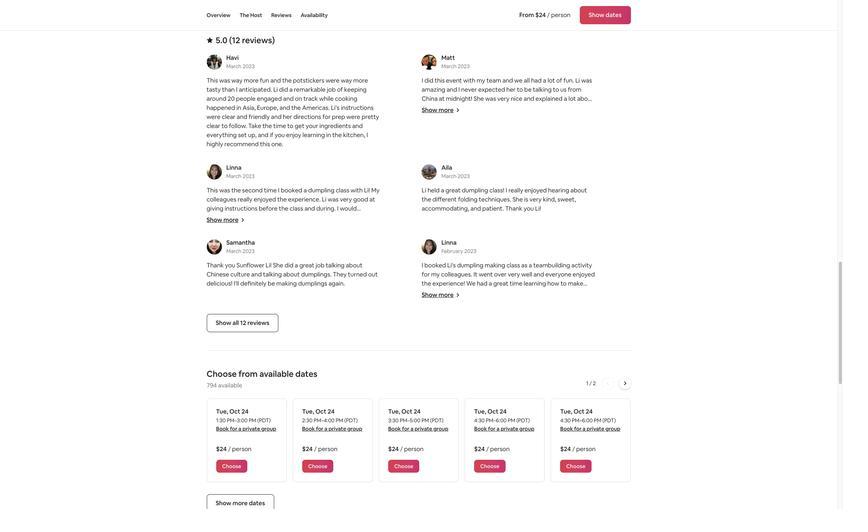 Task type: describe. For each thing, give the bounding box(es) containing it.
i booked li's dumpling making class as a teambuilding activity for my colleagues. it went over very well and everyone enjoyed the experience! we had a great time learning how to make dumplings as well as learning about the history of dumplings and lunar new year! li gave us a clear list of ingredients and prep needed before the class. i highly recommend this class for any age group. i plan on booking her class again for a different group of colleagues.
[[422, 261, 595, 333]]

ingredients inside i booked li's dumpling making class as a teambuilding activity for my colleagues. it went over very well and everyone enjoyed the experience! we had a great time learning how to make dumplings as well as learning about the history of dumplings and lunar new year! li gave us a clear list of ingredients and prep needed before the class. i highly recommend this class for any age group. i plan on booking her class again for a different group of colleagues.
[[544, 298, 575, 306]]

of down year!
[[465, 325, 471, 333]]

5.0
[[216, 35, 227, 45]]

techniques.
[[479, 195, 511, 203]]

did inside i did this event with my team and we all had a lot of fun. li was amazing and i never expected her to be talking to us from china at midnight! she was very nice and explained a lot about chinese culture and dumplings to us. the pot stickers turned out to be delicious! we all had a ball. 🥰
[[425, 76, 433, 84]]

0 horizontal spatial any
[[263, 214, 273, 222]]

my inside i did this event with my team and we all had a lot of fun. li was amazing and i never expected her to be talking to us from china at midnight! she was very nice and explained a lot about chinese culture and dumplings to us. the pot stickers turned out to be delicious! we all had a ball. 🥰
[[477, 76, 485, 84]]

a inside thank you sunflower li! she did a great job talking about chinese culture and talking about dumplings. they turned out delicious! i'll definitely be making dumplings again.
[[295, 261, 298, 269]]

folding
[[458, 195, 478, 203]]

1 horizontal spatial any
[[307, 214, 317, 222]]

availability button
[[301, 0, 328, 30]]

0 vertical spatial all
[[524, 76, 530, 84]]

really inside this was the second time i booked a dumpling class with li! my colleagues really enjoyed the experience. li was very good at giving instructions before the class and during. i would recommend this for any occasion of any age group.
[[238, 195, 252, 203]]

up,
[[248, 131, 257, 139]]

1 horizontal spatial were
[[326, 76, 340, 84]]

book for 1st book for a private group link from the right
[[560, 425, 573, 432]]

expected
[[478, 86, 505, 94]]

a inside this was way more fun and the potstickers were way more tasty than i anticipated. li did a remarkable job of keeping around 20 people engaged and on track while cooking happened in asia, europe, and the americas. li's instructions were clear and friendly and her directions for prep were pretty clear to follow. take the time to get your ingredients and everything set up, and if you enjoy learning in the kitchen, i highly recommend this one.
[[289, 86, 293, 94]]

$24 / person for 4th book for a private group link from the right
[[302, 445, 338, 453]]

5 pm from the left
[[594, 417, 601, 424]]

you inside thank you sunflower li! she did a great job talking about chinese culture and talking about dumplings. they turned out delicious! i'll definitely be making dumplings again.
[[225, 261, 235, 269]]

pm–3:00
[[227, 417, 248, 424]]

dumpling inside "li held a great dumpling class! i really enjoyed hearing about the different folding techniques. she is very kind, sweet, accommodating, and patient. thank you li!"
[[462, 186, 488, 194]]

on inside this was way more fun and the potstickers were way more tasty than i anticipated. li did a remarkable job of keeping around 20 people engaged and on track while cooking happened in asia, europe, and the americas. li's instructions were clear and friendly and her directions for prep were pretty clear to follow. take the time to get your ingredients and everything set up, and if you enjoy learning in the kitchen, i highly recommend this one.
[[295, 95, 302, 103]]

0 vertical spatial clear
[[222, 113, 235, 121]]

different inside i booked li's dumpling making class as a teambuilding activity for my colleagues. it went over very well and everyone enjoyed the experience! we had a great time learning how to make dumplings as well as learning about the history of dumplings and lunar new year! li gave us a clear list of ingredients and prep needed before the class. i highly recommend this class for any age group. i plan on booking her class again for a different group of colleagues.
[[422, 325, 446, 333]]

on inside i booked li's dumpling making class as a teambuilding activity for my colleagues. it went over very well and everyone enjoyed the experience! we had a great time learning how to make dumplings as well as learning about the history of dumplings and lunar new year! li gave us a clear list of ingredients and prep needed before the class. i highly recommend this class for any age group. i plan on booking her class again for a different group of colleagues.
[[489, 316, 497, 324]]

matt
[[441, 54, 455, 62]]

over
[[494, 270, 507, 278]]

enjoyed inside this was the second time i booked a dumpling class with li! my colleagues really enjoyed the experience. li was very good at giving instructions before the class and during. i would recommend this for any occasion of any age group.
[[254, 195, 276, 203]]

private for 2nd book for a private group link from the right
[[501, 425, 518, 432]]

1 horizontal spatial had
[[494, 113, 504, 121]]

job inside this was way more fun and the potstickers were way more tasty than i anticipated. li did a remarkable job of keeping around 20 people engaged and on track while cooking happened in asia, europe, and the americas. li's instructions were clear and friendly and her directions for prep were pretty clear to follow. take the time to get your ingredients and everything set up, and if you enjoy learning in the kitchen, i highly recommend this one.
[[327, 86, 336, 94]]

chinese inside i did this event with my team and we all had a lot of fun. li was amazing and i never expected her to be talking to us from china at midnight! she was very nice and explained a lot about chinese culture and dumplings to us. the pot stickers turned out to be delicious! we all had a ball. 🥰
[[422, 104, 444, 112]]

kind,
[[543, 195, 556, 203]]

we inside i did this event with my team and we all had a lot of fun. li was amazing and i never expected her to be talking to us from china at midnight! she was very nice and explained a lot about chinese culture and dumplings to us. the pot stickers turned out to be delicious! we all had a ball. 🥰
[[476, 113, 485, 121]]

2 horizontal spatial were
[[346, 113, 360, 121]]

0 horizontal spatial available
[[218, 381, 242, 389]]

you inside this was way more fun and the potstickers were way more tasty than i anticipated. li did a remarkable job of keeping around 20 people engaged and on track while cooking happened in asia, europe, and the americas. li's instructions were clear and friendly and her directions for prep were pretty clear to follow. take the time to get your ingredients and everything set up, and if you enjoy learning in the kitchen, i highly recommend this one.
[[275, 131, 285, 139]]

2 vertical spatial talking
[[263, 270, 282, 278]]

li's inside this was way more fun and the potstickers were way more tasty than i anticipated. li did a remarkable job of keeping around 20 people engaged and on track while cooking happened in asia, europe, and the americas. li's instructions were clear and friendly and her directions for prep were pretty clear to follow. take the time to get your ingredients and everything set up, and if you enjoy learning in the kitchen, i highly recommend this one.
[[331, 104, 340, 112]]

us inside i did this event with my team and we all had a lot of fun. li was amazing and i never expected her to be talking to us from china at midnight! she was very nice and explained a lot about chinese culture and dumplings to us. the pot stickers turned out to be delicious! we all had a ball. 🥰
[[560, 86, 567, 94]]

how
[[547, 279, 559, 287]]

0 horizontal spatial lot
[[548, 76, 555, 84]]

her inside this was way more fun and the potstickers were way more tasty than i anticipated. li did a remarkable job of keeping around 20 people engaged and on track while cooking happened in asia, europe, and the americas. li's instructions were clear and friendly and her directions for prep were pretty clear to follow. take the time to get your ingredients and everything set up, and if you enjoy learning in the kitchen, i highly recommend this one.
[[283, 113, 292, 121]]

of inside i did this event with my team and we all had a lot of fun. li was amazing and i never expected her to be talking to us from china at midnight! she was very nice and explained a lot about chinese culture and dumplings to us. the pot stickers turned out to be delicious! we all had a ball. 🥰
[[556, 76, 562, 84]]

of right list
[[536, 298, 542, 306]]

1 vertical spatial in
[[326, 131, 331, 139]]

age inside i booked li's dumpling making class as a teambuilding activity for my colleagues. it went over very well and everyone enjoyed the experience! we had a great time learning how to make dumplings as well as learning about the history of dumplings and lunar new year! li gave us a clear list of ingredients and prep needed before the class. i highly recommend this class for any age group. i plan on booking her class again for a different group of colleagues.
[[442, 316, 453, 324]]

book for 2nd book for a private group link from the right
[[474, 425, 487, 432]]

recommend inside i booked li's dumpling making class as a teambuilding activity for my colleagues. it went over very well and everyone enjoyed the experience! we had a great time learning how to make dumplings as well as learning about the history of dumplings and lunar new year! li gave us a clear list of ingredients and prep needed before the class. i highly recommend this class for any age group. i plan on booking her class again for a different group of colleagues.
[[527, 307, 561, 315]]

2
[[593, 380, 596, 387]]

anticipated.
[[239, 86, 272, 94]]

delicious! inside i did this event with my team and we all had a lot of fun. li was amazing and i never expected her to be talking to us from china at midnight! she was very nice and explained a lot about chinese culture and dumplings to us. the pot stickers turned out to be delicious! we all had a ball. 🥰
[[449, 113, 474, 121]]

remarkable
[[294, 86, 326, 94]]

4 oct from the left
[[488, 408, 498, 415]]

and right "fun"
[[270, 76, 281, 84]]

the inside button
[[240, 12, 249, 19]]

2 pm–6:00 from the left
[[572, 417, 593, 424]]

great inside "li held a great dumpling class! i really enjoyed hearing about the different folding techniques. she is very kind, sweet, accommodating, and patient. thank you li!"
[[446, 186, 461, 194]]

show more dates
[[216, 499, 265, 507]]

0 horizontal spatial were
[[207, 113, 220, 121]]

overview
[[207, 12, 231, 19]]

tue, inside tue, oct 24 3:30 pm–5:00 pm (pdt) book for a private group
[[388, 408, 400, 415]]

get
[[295, 122, 304, 130]]

while
[[319, 95, 334, 103]]

1:30
[[216, 417, 226, 424]]

pm–4:00
[[314, 417, 335, 424]]

1 vertical spatial be
[[440, 113, 447, 121]]

tasty
[[207, 86, 221, 94]]

from $24 / person
[[519, 11, 571, 19]]

dumplings down 'make'
[[559, 289, 588, 297]]

dumplings.
[[301, 270, 332, 278]]

linna february 2023
[[441, 239, 476, 255]]

private for third book for a private group link from right
[[415, 425, 432, 432]]

teambuilding
[[533, 261, 570, 269]]

needed
[[436, 307, 458, 315]]

(pdt) for 1st book for a private group link from the right
[[602, 417, 616, 424]]

very inside i did this event with my team and we all had a lot of fun. li was amazing and i never expected her to be talking to us from china at midnight! she was very nice and explained a lot about chinese culture and dumplings to us. the pot stickers turned out to be delicious! we all had a ball. 🥰
[[497, 95, 509, 103]]

instructions inside this was way more fun and the potstickers were way more tasty than i anticipated. li did a remarkable job of keeping around 20 people engaged and on track while cooking happened in asia, europe, and the americas. li's instructions were clear and friendly and her directions for prep were pretty clear to follow. take the time to get your ingredients and everything set up, and if you enjoy learning in the kitchen, i highly recommend this one.
[[341, 104, 374, 112]]

dumpling inside i booked li's dumpling making class as a teambuilding activity for my colleagues. it went over very well and everyone enjoyed the experience! we had a great time learning how to make dumplings as well as learning about the history of dumplings and lunar new year! li gave us a clear list of ingredients and prep needed before the class. i highly recommend this class for any age group. i plan on booking her class again for a different group of colleagues.
[[457, 261, 483, 269]]

show more button for dumplings
[[422, 291, 460, 299]]

$24 / person for 1st book for a private group link from the right
[[560, 445, 596, 453]]

reviews
[[247, 319, 269, 327]]

she inside i did this event with my team and we all had a lot of fun. li was amazing and i never expected her to be talking to us from china at midnight! she was very nice and explained a lot about chinese culture and dumplings to us. the pot stickers turned out to be delicious! we all had a ball. 🥰
[[474, 95, 484, 103]]

my
[[371, 186, 380, 194]]

li's inside i booked li's dumpling making class as a teambuilding activity for my colleagues. it went over very well and everyone enjoyed the experience! we had a great time learning how to make dumplings as well as learning about the history of dumplings and lunar new year! li gave us a clear list of ingredients and prep needed before the class. i highly recommend this class for any age group. i plan on booking her class again for a different group of colleagues.
[[447, 261, 456, 269]]

and up "follow."
[[237, 113, 247, 121]]

china
[[422, 95, 438, 103]]

out inside i did this event with my team and we all had a lot of fun. li was amazing and i never expected her to be talking to us from china at midnight! she was very nice and explained a lot about chinese culture and dumplings to us. the pot stickers turned out to be delicious! we all had a ball. 🥰
[[422, 113, 431, 121]]

4 pm from the left
[[508, 417, 515, 424]]

one.
[[271, 140, 283, 148]]

her inside i booked li's dumpling making class as a teambuilding activity for my colleagues. it went over very well and everyone enjoyed the experience! we had a great time learning how to make dumplings as well as learning about the history of dumplings and lunar new year! li gave us a clear list of ingredients and prep needed before the class. i highly recommend this class for any age group. i plan on booking her class again for a different group of colleagues.
[[522, 316, 531, 324]]

class down experience.
[[290, 205, 303, 212]]

this was way more fun and the potstickers were way more tasty than i anticipated. li did a remarkable job of keeping around 20 people engaged and on track while cooking happened in asia, europe, and the americas. li's instructions were clear and friendly and her directions for prep were pretty clear to follow. take the time to get your ingredients and everything set up, and if you enjoy learning in the kitchen, i highly recommend this one.
[[207, 76, 379, 148]]

set
[[238, 131, 247, 139]]

and inside "li held a great dumpling class! i really enjoyed hearing about the different folding techniques. she is very kind, sweet, accommodating, and patient. thank you li!"
[[471, 205, 481, 212]]

americas.
[[302, 104, 330, 112]]

from inside choose from available dates 794 available
[[238, 369, 258, 379]]

samantha image
[[207, 239, 222, 255]]

availability
[[301, 12, 328, 19]]

march for havi
[[226, 63, 241, 70]]

this inside i booked li's dumpling making class as a teambuilding activity for my colleagues. it went over very well and everyone enjoyed the experience! we had a great time learning how to make dumplings as well as learning about the history of dumplings and lunar new year! li gave us a clear list of ingredients and prep needed before the class. i highly recommend this class for any age group. i plan on booking her class again for a different group of colleagues.
[[562, 307, 572, 315]]

show more for recommend
[[207, 216, 239, 224]]

1 horizontal spatial all
[[486, 113, 492, 121]]

giving
[[207, 205, 223, 212]]

the inside i did this event with my team and we all had a lot of fun. li was amazing and i never expected her to be talking to us from china at midnight! she was very nice and explained a lot about chinese culture and dumplings to us. the pot stickers turned out to be delicious! we all had a ball. 🥰
[[525, 104, 536, 112]]

choose from available dates 794 available
[[207, 369, 317, 389]]

i'll
[[234, 279, 239, 287]]

reviews
[[271, 12, 292, 19]]

book for 1st book for a private group link
[[216, 425, 229, 432]]

sunflower
[[237, 261, 264, 269]]

group inside i booked li's dumpling making class as a teambuilding activity for my colleagues. it went over very well and everyone enjoyed the experience! we had a great time learning how to make dumplings as well as learning about the history of dumplings and lunar new year! li gave us a clear list of ingredients and prep needed before the class. i highly recommend this class for any age group. i plan on booking her class again for a different group of colleagues.
[[447, 325, 464, 333]]

20
[[228, 95, 235, 103]]

they
[[333, 270, 347, 278]]

and left lunar
[[422, 298, 432, 306]]

show dates
[[589, 11, 622, 19]]

to left get
[[287, 122, 293, 130]]

us inside i booked li's dumpling making class as a teambuilding activity for my colleagues. it went over very well and everyone enjoyed the experience! we had a great time learning how to make dumplings as well as learning about the history of dumplings and lunar new year! li gave us a clear list of ingredients and prep needed before the class. i highly recommend this class for any age group. i plan on booking her class again for a different group of colleagues.
[[500, 298, 506, 306]]

aila image
[[422, 164, 437, 180]]

linna image for was
[[207, 164, 222, 180]]

to inside i booked li's dumpling making class as a teambuilding activity for my colleagues. it went over very well and everyone enjoyed the experience! we had a great time learning how to make dumplings as well as learning about the history of dumplings and lunar new year! li gave us a clear list of ingredients and prep needed before the class. i highly recommend this class for any age group. i plan on booking her class again for a different group of colleagues.
[[561, 279, 567, 287]]

fun.
[[563, 76, 574, 84]]

pm inside tue, oct 24 1:30 pm–3:00 pm (pdt) book for a private group
[[249, 417, 256, 424]]

learning inside this was way more fun and the potstickers were way more tasty than i anticipated. li did a remarkable job of keeping around 20 people engaged and on track while cooking happened in asia, europe, and the americas. li's instructions were clear and friendly and her directions for prep were pretty clear to follow. take the time to get your ingredients and everything set up, and if you enjoy learning in the kitchen, i highly recommend this one.
[[303, 131, 325, 139]]

engaged
[[257, 95, 282, 103]]

list
[[527, 298, 535, 306]]

dumplings up lunar
[[422, 289, 451, 297]]

accommodating,
[[422, 205, 469, 212]]

any inside i booked li's dumpling making class as a teambuilding activity for my colleagues. it went over very well and everyone enjoyed the experience! we had a great time learning how to make dumplings as well as learning about the history of dumplings and lunar new year! li gave us a clear list of ingredients and prep needed before the class. i highly recommend this class for any age group. i plan on booking her class again for a different group of colleagues.
[[431, 316, 441, 324]]

was up during.
[[328, 195, 339, 203]]

you inside "li held a great dumpling class! i really enjoyed hearing about the different folding techniques. she is very kind, sweet, accommodating, and patient. thank you li!"
[[524, 205, 534, 212]]

linna march 2023
[[226, 164, 255, 180]]

experience!
[[432, 279, 465, 287]]

was down expected
[[485, 95, 496, 103]]

to down "we"
[[517, 86, 523, 94]]

(pdt) for 1st book for a private group link
[[257, 417, 271, 424]]

reviews button
[[271, 0, 292, 30]]

gave
[[485, 298, 499, 306]]

to down china
[[433, 113, 439, 121]]

time inside this was the second time i booked a dumpling class with li! my colleagues really enjoyed the experience. li was very good at giving instructions before the class and during. i would recommend this for any occasion of any age group.
[[264, 186, 277, 194]]

was up colleagues
[[219, 186, 230, 194]]

show more for dumplings
[[422, 291, 454, 299]]

us.
[[516, 104, 524, 112]]

around
[[207, 95, 226, 103]]

linna image for booked
[[422, 239, 437, 255]]

havi image
[[207, 55, 222, 70]]

to left "us."
[[509, 104, 515, 112]]

make
[[568, 279, 583, 287]]

occasion
[[274, 214, 299, 222]]

highly inside i booked li's dumpling making class as a teambuilding activity for my colleagues. it went over very well and everyone enjoyed the experience! we had a great time learning how to make dumplings as well as learning about the history of dumplings and lunar new year! li gave us a clear list of ingredients and prep needed before the class. i highly recommend this class for any age group. i plan on booking her class again for a different group of colleagues.
[[509, 307, 525, 315]]

li! inside "li held a great dumpling class! i really enjoyed hearing about the different folding techniques. she is very kind, sweet, accommodating, and patient. thank you li!"
[[535, 205, 541, 212]]

a inside tue, oct 24 1:30 pm–3:00 pm (pdt) book for a private group
[[238, 425, 241, 432]]

5 tue, from the left
[[560, 408, 572, 415]]

private for 1st book for a private group link
[[243, 425, 260, 432]]

everything
[[207, 131, 237, 139]]

choose
[[207, 369, 237, 379]]

activity
[[571, 261, 592, 269]]

friendly
[[249, 113, 270, 121]]

culture inside i did this event with my team and we all had a lot of fun. li was amazing and i never expected her to be talking to us from china at midnight! she was very nice and explained a lot about chinese culture and dumplings to us. the pot stickers turned out to be delicious! we all had a ball. 🥰
[[445, 104, 465, 112]]

class.
[[490, 307, 505, 315]]

and down 'make'
[[576, 298, 587, 306]]

and down event
[[447, 86, 457, 94]]

2 way from the left
[[341, 76, 352, 84]]

li inside "li held a great dumpling class! i really enjoyed hearing about the different folding techniques. she is very kind, sweet, accommodating, and patient. thank you li!"
[[422, 186, 426, 194]]

the host button
[[240, 0, 262, 30]]

1 vertical spatial well
[[460, 289, 470, 297]]

this for this was way more fun and the potstickers were way more tasty than i anticipated. li did a remarkable job of keeping around 20 people engaged and on track while cooking happened in asia, europe, and the americas. li's instructions were clear and friendly and her directions for prep were pretty clear to follow. take the time to get your ingredients and everything set up, and if you enjoy learning in the kitchen, i highly recommend this one.
[[207, 76, 218, 84]]

group inside tue, oct 24 3:30 pm–5:00 pm (pdt) book for a private group
[[433, 425, 448, 432]]

was right fun.
[[581, 76, 592, 84]]

show more for she
[[422, 106, 454, 114]]

oct inside tue, oct 24 1:30 pm–3:00 pm (pdt) book for a private group
[[229, 408, 240, 415]]

clear inside i booked li's dumpling making class as a teambuilding activity for my colleagues. it went over very well and everyone enjoyed the experience! we had a great time learning how to make dumplings as well as learning about the history of dumplings and lunar new year! li gave us a clear list of ingredients and prep needed before the class. i highly recommend this class for any age group. i plan on booking her class again for a different group of colleagues.
[[512, 298, 526, 306]]

host
[[250, 12, 262, 19]]

her inside i did this event with my team and we all had a lot of fun. li was amazing and i never expected her to be talking to us from china at midnight! she was very nice and explained a lot about chinese culture and dumplings to us. the pot stickers turned out to be delicious! we all had a ball. 🥰
[[506, 86, 516, 94]]

happened
[[207, 104, 235, 112]]

linna for the
[[226, 164, 241, 172]]

had inside i booked li's dumpling making class as a teambuilding activity for my colleagues. it went over very well and everyone enjoyed the experience! we had a great time learning how to make dumplings as well as learning about the history of dumplings and lunar new year! li gave us a clear list of ingredients and prep needed before the class. i highly recommend this class for any age group. i plan on booking her class again for a different group of colleagues.
[[477, 279, 487, 287]]

never
[[461, 86, 477, 94]]

a inside tue, oct 24 3:30 pm–5:00 pm (pdt) book for a private group
[[411, 425, 413, 432]]

midnight!
[[446, 95, 472, 103]]

and right nice
[[524, 95, 534, 103]]

be inside thank you sunflower li! she did a great job talking about chinese culture and talking about dumplings. they turned out delicious! i'll definitely be making dumplings again.
[[268, 279, 275, 287]]

did inside thank you sunflower li! she did a great job talking about chinese culture and talking about dumplings. they turned out delicious! i'll definitely be making dumplings again.
[[285, 261, 293, 269]]

1 pm–6:00 from the left
[[486, 417, 507, 424]]

1 horizontal spatial talking
[[326, 261, 345, 269]]

pretty
[[362, 113, 379, 121]]

colleagues
[[207, 195, 236, 203]]

2 horizontal spatial had
[[531, 76, 542, 84]]

4 tue, from the left
[[474, 408, 486, 415]]

group. inside this was the second time i booked a dumpling class with li! my colleagues really enjoyed the experience. li was very good at giving instructions before the class and during. i would recommend this for any occasion of any age group.
[[330, 214, 348, 222]]

4:30 for 1st book for a private group link from the right
[[560, 417, 571, 424]]

and down 'midnight!'
[[466, 104, 477, 112]]

really inside "li held a great dumpling class! i really enjoyed hearing about the different folding techniques. she is very kind, sweet, accommodating, and patient. thank you li!"
[[509, 186, 523, 194]]

did inside this was way more fun and the potstickers were way more tasty than i anticipated. li did a remarkable job of keeping around 20 people engaged and on track while cooking happened in asia, europe, and the americas. li's instructions were clear and friendly and her directions for prep were pretty clear to follow. take the time to get your ingredients and everything set up, and if you enjoy learning in the kitchen, i highly recommend this one.
[[279, 86, 288, 94]]

li inside this was way more fun and the potstickers were way more tasty than i anticipated. li did a remarkable job of keeping around 20 people engaged and on track while cooking happened in asia, europe, and the americas. li's instructions were clear and friendly and her directions for prep were pretty clear to follow. take the time to get your ingredients and everything set up, and if you enjoy learning in the kitchen, i highly recommend this one.
[[273, 86, 278, 94]]

overview button
[[207, 0, 231, 30]]

$24 / person for third book for a private group link from right
[[388, 445, 424, 453]]

your
[[306, 122, 318, 130]]

we
[[514, 76, 523, 84]]

2023 for matt march 2023
[[458, 63, 470, 70]]

march for linna
[[226, 173, 241, 180]]

4 24 from the left
[[500, 408, 507, 415]]

li held a great dumpling class! i really enjoyed hearing about the different folding techniques. she is very kind, sweet, accommodating, and patient. thank you li!
[[422, 186, 587, 212]]

class up would on the top of the page
[[336, 186, 349, 194]]

show all 12 reviews link
[[207, 314, 278, 332]]

at inside this was the second time i booked a dumpling class with li! my colleagues really enjoyed the experience. li was very good at giving instructions before the class and during. i would recommend this for any occasion of any age group.
[[369, 195, 375, 203]]

this inside this was the second time i booked a dumpling class with li! my colleagues really enjoyed the experience. li was very good at giving instructions before the class and during. i would recommend this for any occasion of any age group.
[[242, 214, 252, 222]]

aila march 2023
[[441, 164, 470, 180]]

it
[[474, 270, 477, 278]]

a inside "li held a great dumpling class! i really enjoyed hearing about the different folding techniques. she is very kind, sweet, accommodating, and patient. thank you li!"
[[441, 186, 444, 194]]

oct inside tue, oct 24 2:30 pm–4:00 pm (pdt) book for a private group
[[315, 408, 326, 415]]

than
[[222, 86, 235, 94]]

1 vertical spatial clear
[[207, 122, 220, 130]]

book for 4th book for a private group link from the right
[[302, 425, 315, 432]]

3 book for a private group link from the left
[[388, 425, 448, 432]]

and inside thank you sunflower li! she did a great job talking about chinese culture and talking about dumplings. they turned out delicious! i'll definitely be making dumplings again.
[[251, 270, 262, 278]]

samantha
[[226, 239, 255, 247]]

february
[[441, 248, 463, 255]]

2:30
[[302, 417, 313, 424]]

samantha march 2023
[[226, 239, 255, 255]]

new
[[450, 298, 463, 306]]

2 horizontal spatial as
[[521, 261, 527, 269]]

class left again
[[533, 316, 546, 324]]

amazing
[[422, 86, 445, 94]]

with inside i did this event with my team and we all had a lot of fun. li was amazing and i never expected her to be talking to us from china at midnight! she was very nice and explained a lot about chinese culture and dumplings to us. the pot stickers turned out to be delicious! we all had a ball. 🥰
[[463, 76, 475, 84]]

group. inside i booked li's dumpling making class as a teambuilding activity for my colleagues. it went over very well and everyone enjoyed the experience! we had a great time learning how to make dumplings as well as learning about the history of dumplings and lunar new year! li gave us a clear list of ingredients and prep needed before the class. i highly recommend this class for any age group. i plan on booking her class again for a different group of colleagues.
[[454, 316, 472, 324]]

second
[[242, 186, 263, 194]]

1 vertical spatial colleagues.
[[473, 325, 504, 333]]

2 horizontal spatial dates
[[606, 11, 622, 19]]

list containing havi
[[204, 54, 634, 333]]

very inside "li held a great dumpling class! i really enjoyed hearing about the different folding techniques. she is very kind, sweet, accommodating, and patient. thank you li!"
[[530, 195, 542, 203]]



Task type: locate. For each thing, give the bounding box(es) containing it.
2 vertical spatial li!
[[266, 261, 272, 269]]

for inside tue, oct 24 2:30 pm–4:00 pm (pdt) book for a private group
[[316, 425, 323, 432]]

and down teambuilding on the bottom right of the page
[[534, 270, 544, 278]]

2 horizontal spatial enjoyed
[[573, 270, 595, 278]]

delicious!
[[449, 113, 474, 121], [207, 279, 232, 287]]

pm–5:00
[[400, 417, 420, 424]]

turned right stickers
[[571, 104, 590, 112]]

her up nice
[[506, 86, 516, 94]]

time inside i booked li's dumpling making class as a teambuilding activity for my colleagues. it went over very well and everyone enjoyed the experience! we had a great time learning how to make dumplings as well as learning about the history of dumplings and lunar new year! li gave us a clear list of ingredients and prep needed before the class. i highly recommend this class for any age group. i plan on booking her class again for a different group of colleagues.
[[510, 279, 522, 287]]

1 vertical spatial great
[[299, 261, 314, 269]]

2 vertical spatial had
[[477, 279, 487, 287]]

making inside i booked li's dumpling making class as a teambuilding activity for my colleagues. it went over very well and everyone enjoyed the experience! we had a great time learning how to make dumplings as well as learning about the history of dumplings and lunar new year! li gave us a clear list of ingredients and prep needed before the class. i highly recommend this class for any age group. i plan on booking her class again for a different group of colleagues.
[[485, 261, 505, 269]]

2023 right february
[[464, 248, 476, 255]]

1 horizontal spatial linna
[[441, 239, 457, 247]]

2 vertical spatial be
[[268, 279, 275, 287]]

1
[[586, 380, 588, 387]]

highly down everything at the left
[[207, 140, 223, 148]]

great inside i booked li's dumpling making class as a teambuilding activity for my colleagues. it went over very well and everyone enjoyed the experience! we had a great time learning how to make dumplings as well as learning about the history of dumplings and lunar new year! li gave us a clear list of ingredients and prep needed before the class. i highly recommend this class for any age group. i plan on booking her class again for a different group of colleagues.
[[493, 279, 508, 287]]

recommend
[[224, 140, 259, 148], [207, 214, 241, 222], [527, 307, 561, 315]]

0 vertical spatial the
[[240, 12, 249, 19]]

clear down happened
[[222, 113, 235, 121]]

this
[[207, 76, 218, 84], [207, 186, 218, 194]]

1 $24 / person from the left
[[216, 445, 252, 453]]

her right booking
[[522, 316, 531, 324]]

prep inside this was way more fun and the potstickers were way more tasty than i anticipated. li did a remarkable job of keeping around 20 people engaged and on track while cooking happened in asia, europe, and the americas. li's instructions were clear and friendly and her directions for prep were pretty clear to follow. take the time to get your ingredients and everything set up, and if you enjoy learning in the kitchen, i highly recommend this one.
[[332, 113, 345, 121]]

and left "we"
[[502, 76, 513, 84]]

about
[[577, 95, 594, 103], [570, 186, 587, 194], [346, 261, 362, 269], [283, 270, 300, 278], [503, 289, 519, 297]]

person
[[551, 11, 571, 19], [232, 445, 252, 453], [318, 445, 338, 453], [404, 445, 424, 453], [490, 445, 510, 453], [576, 445, 596, 453]]

we down it at the right bottom
[[466, 279, 476, 287]]

1 tue, from the left
[[216, 408, 228, 415]]

1 24 from the left
[[242, 408, 249, 415]]

in
[[236, 104, 241, 112], [326, 131, 331, 139]]

linna image
[[207, 164, 222, 180]]

1 horizontal spatial culture
[[445, 104, 465, 112]]

this was the second time i booked a dumpling class with li! my colleagues really enjoyed the experience. li was very good at giving instructions before the class and during. i would recommend this for any occasion of any age group.
[[207, 186, 380, 222]]

private inside tue, oct 24 1:30 pm–3:00 pm (pdt) book for a private group
[[243, 425, 260, 432]]

2023 for havi march 2023
[[243, 63, 255, 70]]

year!
[[464, 298, 478, 306]]

0 horizontal spatial us
[[500, 298, 506, 306]]

great
[[446, 186, 461, 194], [299, 261, 314, 269], [493, 279, 508, 287]]

group. down needed
[[454, 316, 472, 324]]

1 horizontal spatial at
[[439, 95, 445, 103]]

0 vertical spatial show more
[[422, 106, 454, 114]]

keeping
[[344, 86, 367, 94]]

0 vertical spatial dates
[[606, 11, 622, 19]]

0 vertical spatial turned
[[571, 104, 590, 112]]

the
[[240, 12, 249, 19], [525, 104, 536, 112]]

show more button for she
[[422, 106, 460, 114]]

from right 'choose'
[[238, 369, 258, 379]]

as
[[521, 261, 527, 269], [452, 289, 458, 297], [472, 289, 478, 297]]

dumplings inside thank you sunflower li! she did a great job talking about chinese culture and talking about dumplings. they turned out delicious! i'll definitely be making dumplings again.
[[298, 279, 327, 287]]

for inside tue, oct 24 3:30 pm–5:00 pm (pdt) book for a private group
[[402, 425, 409, 432]]

1 vertical spatial available
[[218, 381, 242, 389]]

linna inside linna march 2023
[[226, 164, 241, 172]]

chinese down china
[[422, 104, 444, 112]]

her
[[506, 86, 516, 94], [283, 113, 292, 121], [522, 316, 531, 324]]

4 $24 / person from the left
[[474, 445, 510, 453]]

about inside "li held a great dumpling class! i really enjoyed hearing about the different folding techniques. she is very kind, sweet, accommodating, and patient. thank you li!"
[[570, 186, 587, 194]]

delicious! left "i'll"
[[207, 279, 232, 287]]

1 (pdt) from the left
[[257, 417, 271, 424]]

2 (pdt) from the left
[[344, 417, 358, 424]]

1 vertical spatial age
[[442, 316, 453, 324]]

tue, oct 24 1:30 pm–3:00 pm (pdt) book for a private group
[[216, 408, 276, 432]]

had
[[531, 76, 542, 84], [494, 113, 504, 121], [477, 279, 487, 287]]

5 (pdt) from the left
[[602, 417, 616, 424]]

tue, oct 24 4:30 pm–6:00 pm (pdt) book for a private group for 1st book for a private group link from the right
[[560, 408, 620, 432]]

before up occasion
[[259, 205, 278, 212]]

team
[[487, 76, 501, 84]]

was inside this was way more fun and the potstickers were way more tasty than i anticipated. li did a remarkable job of keeping around 20 people engaged and on track while cooking happened in asia, europe, and the americas. li's instructions were clear and friendly and her directions for prep were pretty clear to follow. take the time to get your ingredients and everything set up, and if you enjoy learning in the kitchen, i highly recommend this one.
[[219, 76, 230, 84]]

private inside tue, oct 24 3:30 pm–5:00 pm (pdt) book for a private group
[[415, 425, 432, 432]]

march inside havi march 2023
[[226, 63, 241, 70]]

before inside this was the second time i booked a dumpling class with li! my colleagues really enjoyed the experience. li was very good at giving instructions before the class and during. i would recommend this for any occasion of any age group.
[[259, 205, 278, 212]]

show inside show dates link
[[589, 11, 604, 19]]

all
[[524, 76, 530, 84], [486, 113, 492, 121], [233, 319, 239, 327]]

of inside this was the second time i booked a dumpling class with li! my colleagues really enjoyed the experience. li was very good at giving instructions before the class and during. i would recommend this for any occasion of any age group.
[[300, 214, 306, 222]]

follow.
[[229, 122, 247, 130]]

march inside matt march 2023
[[441, 63, 457, 70]]

had right "we"
[[531, 76, 542, 84]]

private for 4th book for a private group link from the right
[[329, 425, 346, 432]]

li inside i booked li's dumpling making class as a teambuilding activity for my colleagues. it went over very well and everyone enjoyed the experience! we had a great time learning how to make dumplings as well as learning about the history of dumplings and lunar new year! li gave us a clear list of ingredients and prep needed before the class. i highly recommend this class for any age group. i plan on booking her class again for a different group of colleagues.
[[479, 298, 484, 306]]

3 oct from the left
[[401, 408, 412, 415]]

$24 / person for 2nd book for a private group link from the right
[[474, 445, 510, 453]]

us down fun.
[[560, 86, 567, 94]]

2 horizontal spatial li!
[[535, 205, 541, 212]]

track
[[303, 95, 318, 103]]

class!
[[489, 186, 504, 194]]

march down "samantha"
[[226, 248, 241, 255]]

(pdt) inside tue, oct 24 3:30 pm–5:00 pm (pdt) book for a private group
[[430, 417, 444, 424]]

0 horizontal spatial colleagues.
[[441, 270, 472, 278]]

for inside this was the second time i booked a dumpling class with li! my colleagues really enjoyed the experience. li was very good at giving instructions before the class and during. i would recommend this for any occasion of any age group.
[[254, 214, 262, 222]]

of inside this was way more fun and the potstickers were way more tasty than i anticipated. li did a remarkable job of keeping around 20 people engaged and on track while cooking happened in asia, europe, and the americas. li's instructions were clear and friendly and her directions for prep were pretty clear to follow. take the time to get your ingredients and everything set up, and if you enjoy learning in the kitchen, i highly recommend this one.
[[337, 86, 343, 94]]

$24 / person for 1st book for a private group link
[[216, 445, 252, 453]]

2023 up folding
[[458, 173, 470, 180]]

1 horizontal spatial on
[[489, 316, 497, 324]]

1 horizontal spatial learning
[[479, 289, 502, 297]]

0 horizontal spatial prep
[[332, 113, 345, 121]]

0 horizontal spatial well
[[460, 289, 470, 297]]

2023 up event
[[458, 63, 470, 70]]

any down needed
[[431, 316, 441, 324]]

recommend up again
[[527, 307, 561, 315]]

turned right they
[[348, 270, 367, 278]]

and left if
[[258, 131, 268, 139]]

tue,
[[216, 408, 228, 415], [302, 408, 314, 415], [388, 408, 400, 415], [474, 408, 486, 415], [560, 408, 572, 415]]

0 horizontal spatial dates
[[249, 499, 265, 507]]

2 horizontal spatial any
[[431, 316, 441, 324]]

linna image
[[207, 164, 222, 180], [422, 239, 437, 255], [422, 239, 437, 255]]

0 vertical spatial lot
[[548, 76, 555, 84]]

way up than
[[231, 76, 243, 84]]

1 horizontal spatial great
[[446, 186, 461, 194]]

0 horizontal spatial at
[[369, 195, 375, 203]]

this up tasty
[[207, 76, 218, 84]]

nice
[[511, 95, 522, 103]]

for inside this was way more fun and the potstickers were way more tasty than i anticipated. li did a remarkable job of keeping around 20 people engaged and on track while cooking happened in asia, europe, and the americas. li's instructions were clear and friendly and her directions for prep were pretty clear to follow. take the time to get your ingredients and everything set up, and if you enjoy learning in the kitchen, i highly recommend this one.
[[323, 113, 331, 121]]

2023 for linna february 2023
[[464, 248, 476, 255]]

1 vertical spatial lot
[[568, 95, 576, 103]]

4 book for a private group link from the left
[[474, 425, 534, 432]]

europe,
[[257, 104, 278, 112]]

3 book from the left
[[388, 425, 401, 432]]

show more button down china
[[422, 106, 460, 114]]

3 $24 / person from the left
[[388, 445, 424, 453]]

0 vertical spatial at
[[439, 95, 445, 103]]

1 horizontal spatial in
[[326, 131, 331, 139]]

culture up "i'll"
[[230, 270, 250, 278]]

0 vertical spatial highly
[[207, 140, 223, 148]]

5 oct from the left
[[574, 408, 584, 415]]

show more button for recommend
[[207, 216, 245, 224]]

3 private from the left
[[415, 425, 432, 432]]

0 horizontal spatial linna
[[226, 164, 241, 172]]

aila
[[441, 164, 452, 172]]

3 24 from the left
[[414, 408, 421, 415]]

pm inside tue, oct 24 2:30 pm–4:00 pm (pdt) book for a private group
[[336, 417, 343, 424]]

1 horizontal spatial ingredients
[[544, 298, 575, 306]]

out inside thank you sunflower li! she did a great job talking about chinese culture and talking about dumplings. they turned out delicious! i'll definitely be making dumplings again.
[[368, 270, 378, 278]]

different down needed
[[422, 325, 446, 333]]

matt march 2023
[[441, 54, 470, 70]]

1 horizontal spatial way
[[341, 76, 352, 84]]

1 tue, oct 24 4:30 pm–6:00 pm (pdt) book for a private group from the left
[[474, 408, 534, 432]]

she
[[474, 95, 484, 103], [513, 195, 523, 203], [273, 261, 283, 269]]

5 book from the left
[[560, 425, 573, 432]]

different up accommodating,
[[432, 195, 457, 203]]

2 vertical spatial show more
[[422, 291, 454, 299]]

march down 'aila'
[[441, 173, 457, 180]]

thank inside thank you sunflower li! she did a great job talking about chinese culture and talking about dumplings. they turned out delicious! i'll definitely be making dumplings again.
[[207, 261, 224, 269]]

show more button
[[422, 106, 460, 114], [207, 216, 245, 224], [422, 291, 460, 299]]

asia,
[[243, 104, 256, 112]]

(pdt) for third book for a private group link from right
[[430, 417, 444, 424]]

booked inside this was the second time i booked a dumpling class with li! my colleagues really enjoyed the experience. li was very good at giving instructions before the class and during. i would recommend this for any occasion of any age group.
[[281, 186, 302, 194]]

0 vertical spatial available
[[259, 369, 294, 379]]

a inside this was the second time i booked a dumpling class with li! my colleagues really enjoyed the experience. li was very good at giving instructions before the class and during. i would recommend this for any occasion of any age group.
[[304, 186, 307, 194]]

1 vertical spatial with
[[351, 186, 363, 194]]

pm
[[249, 417, 256, 424], [336, 417, 343, 424], [422, 417, 429, 424], [508, 417, 515, 424], [594, 417, 601, 424]]

(12
[[229, 35, 240, 45]]

you right if
[[275, 131, 285, 139]]

0 vertical spatial time
[[273, 122, 286, 130]]

1 horizontal spatial from
[[568, 86, 581, 94]]

1 vertical spatial us
[[500, 298, 506, 306]]

4 book from the left
[[474, 425, 487, 432]]

kitchen,
[[343, 131, 365, 139]]

0 horizontal spatial in
[[236, 104, 241, 112]]

sweet,
[[558, 195, 576, 203]]

enjoyed inside "li held a great dumpling class! i really enjoyed hearing about the different folding techniques. she is very kind, sweet, accommodating, and patient. thank you li!"
[[525, 186, 547, 194]]

3 tue, from the left
[[388, 408, 400, 415]]

0 horizontal spatial she
[[273, 261, 283, 269]]

2023 for linna march 2023
[[243, 173, 255, 180]]

2 4:30 from the left
[[560, 417, 571, 424]]

people
[[236, 95, 256, 103]]

li! inside thank you sunflower li! she did a great job talking about chinese culture and talking about dumplings. they turned out delicious! i'll definitely be making dumplings again.
[[266, 261, 272, 269]]

chinese inside thank you sunflower li! she did a great job talking about chinese culture and talking about dumplings. they turned out delicious! i'll definitely be making dumplings again.
[[207, 270, 229, 278]]

very inside i booked li's dumpling making class as a teambuilding activity for my colleagues. it went over very well and everyone enjoyed the experience! we had a great time learning how to make dumplings as well as learning about the history of dumplings and lunar new year! li gave us a clear list of ingredients and prep needed before the class. i highly recommend this class for any age group. i plan on booking her class again for a different group of colleagues.
[[508, 270, 520, 278]]

0 vertical spatial colleagues.
[[441, 270, 472, 278]]

5 $24 / person from the left
[[560, 445, 596, 453]]

class up 'over'
[[507, 261, 520, 269]]

show dates link
[[580, 6, 631, 24]]

li inside i did this event with my team and we all had a lot of fun. li was amazing and i never expected her to be talking to us from china at midnight! she was very nice and explained a lot about chinese culture and dumplings to us. the pot stickers turned out to be delicious! we all had a ball. 🥰
[[575, 76, 580, 84]]

🥰
[[522, 113, 530, 121]]

colleagues. down plan
[[473, 325, 504, 333]]

making right the definitely
[[276, 279, 297, 287]]

for inside tue, oct 24 1:30 pm–3:00 pm (pdt) book for a private group
[[230, 425, 237, 432]]

private for 1st book for a private group link from the right
[[587, 425, 604, 432]]

2023 inside havi march 2023
[[243, 63, 255, 70]]

2 oct from the left
[[315, 408, 326, 415]]

li up during.
[[322, 195, 326, 203]]

ball.
[[510, 113, 521, 121]]

ingredients up kitchen,
[[319, 122, 351, 130]]

march down havi
[[226, 63, 241, 70]]

0 vertical spatial before
[[259, 205, 278, 212]]

2 book from the left
[[302, 425, 315, 432]]

show more button down giving
[[207, 216, 245, 224]]

1 horizontal spatial pm–6:00
[[572, 417, 593, 424]]

1 vertical spatial recommend
[[207, 214, 241, 222]]

of
[[556, 76, 562, 84], [337, 86, 343, 94], [300, 214, 306, 222], [552, 289, 558, 297], [536, 298, 542, 306], [465, 325, 471, 333]]

5 24 from the left
[[586, 408, 593, 415]]

li's down february
[[447, 261, 456, 269]]

2 pm from the left
[[336, 417, 343, 424]]

2023 inside linna february 2023
[[464, 248, 476, 255]]

really right class!
[[509, 186, 523, 194]]

(pdt) inside tue, oct 24 1:30 pm–3:00 pm (pdt) book for a private group
[[257, 417, 271, 424]]

age
[[319, 214, 329, 222], [442, 316, 453, 324]]

highly inside this was way more fun and the potstickers were way more tasty than i anticipated. li did a remarkable job of keeping around 20 people engaged and on track while cooking happened in asia, europe, and the americas. li's instructions were clear and friendly and her directions for prep were pretty clear to follow. take the time to get your ingredients and everything set up, and if you enjoy learning in the kitchen, i highly recommend this one.
[[207, 140, 223, 148]]

and up kitchen,
[[352, 122, 363, 130]]

0 horizontal spatial as
[[452, 289, 458, 297]]

from inside i did this event with my team and we all had a lot of fun. li was amazing and i never expected her to be talking to us from china at midnight! she was very nice and explained a lot about chinese culture and dumplings to us. the pot stickers turned out to be delicious! we all had a ball. 🥰
[[568, 86, 581, 94]]

2023 for samantha march 2023
[[243, 248, 255, 255]]

private
[[243, 425, 260, 432], [329, 425, 346, 432], [415, 425, 432, 432], [501, 425, 518, 432], [587, 425, 604, 432]]

prep down cooking
[[332, 113, 345, 121]]

march inside aila march 2023
[[441, 173, 457, 180]]

class down 'make'
[[574, 307, 587, 315]]

0 horizontal spatial really
[[238, 195, 252, 203]]

li! inside this was the second time i booked a dumpling class with li! my colleagues really enjoyed the experience. li was very good at giving instructions before the class and during. i would recommend this for any occasion of any age group.
[[364, 186, 370, 194]]

during.
[[316, 205, 336, 212]]

2 horizontal spatial learning
[[524, 279, 546, 287]]

2 tue, from the left
[[302, 408, 314, 415]]

1 horizontal spatial as
[[472, 289, 478, 297]]

2 vertical spatial recommend
[[527, 307, 561, 315]]

history
[[532, 289, 551, 297]]

show more down giving
[[207, 216, 239, 224]]

at inside i did this event with my team and we all had a lot of fun. li was amazing and i never expected her to be talking to us from china at midnight! she was very nice and explained a lot about chinese culture and dumplings to us. the pot stickers turned out to be delicious! we all had a ball. 🥰
[[439, 95, 445, 103]]

clear up everything at the left
[[207, 122, 220, 130]]

and right 'europe,'
[[280, 104, 290, 112]]

1 horizontal spatial her
[[506, 86, 516, 94]]

group
[[447, 325, 464, 333], [261, 425, 276, 432], [347, 425, 362, 432], [433, 425, 448, 432], [519, 425, 534, 432], [605, 425, 620, 432]]

booked down february
[[425, 261, 446, 269]]

2 book for a private group link from the left
[[302, 425, 362, 432]]

explained
[[536, 95, 563, 103]]

0 vertical spatial her
[[506, 86, 516, 94]]

ingredients inside this was way more fun and the potstickers were way more tasty than i anticipated. li did a remarkable job of keeping around 20 people engaged and on track while cooking happened in asia, europe, and the americas. li's instructions were clear and friendly and her directions for prep were pretty clear to follow. take the time to get your ingredients and everything set up, and if you enjoy learning in the kitchen, i highly recommend this one.
[[319, 122, 351, 130]]

0 horizontal spatial delicious!
[[207, 279, 232, 287]]

1 horizontal spatial 4:30
[[560, 417, 571, 424]]

dates
[[606, 11, 622, 19], [295, 369, 317, 379], [249, 499, 265, 507]]

she inside "li held a great dumpling class! i really enjoyed hearing about the different folding techniques. she is very kind, sweet, accommodating, and patient. thank you li!"
[[513, 195, 523, 203]]

my
[[477, 76, 485, 84], [431, 270, 440, 278]]

2 this from the top
[[207, 186, 218, 194]]

4 private from the left
[[501, 425, 518, 432]]

1 horizontal spatial available
[[259, 369, 294, 379]]

2 vertical spatial great
[[493, 279, 508, 287]]

0 vertical spatial age
[[319, 214, 329, 222]]

1 oct from the left
[[229, 408, 240, 415]]

as up year!
[[472, 289, 478, 297]]

the left host
[[240, 12, 249, 19]]

1 vertical spatial instructions
[[225, 205, 257, 212]]

2023 for aila march 2023
[[458, 173, 470, 180]]

li's
[[331, 104, 340, 112], [447, 261, 456, 269]]

and down experience.
[[304, 205, 315, 212]]

enjoy
[[286, 131, 301, 139]]

with inside this was the second time i booked a dumpling class with li! my colleagues really enjoyed the experience. li was very good at giving instructions before the class and during. i would recommend this for any occasion of any age group.
[[351, 186, 363, 194]]

out right they
[[368, 270, 378, 278]]

this up "samantha"
[[242, 214, 252, 222]]

2 private from the left
[[329, 425, 346, 432]]

in left kitchen,
[[326, 131, 331, 139]]

the inside "li held a great dumpling class! i really enjoyed hearing about the different folding techniques. she is very kind, sweet, accommodating, and patient. thank you li!"
[[422, 195, 431, 203]]

794
[[207, 381, 217, 389]]

you
[[275, 131, 285, 139], [524, 205, 534, 212], [225, 261, 235, 269]]

to
[[517, 86, 523, 94], [553, 86, 559, 94], [509, 104, 515, 112], [433, 113, 439, 121], [222, 122, 228, 130], [287, 122, 293, 130], [561, 279, 567, 287]]

tue, inside tue, oct 24 2:30 pm–4:00 pm (pdt) book for a private group
[[302, 408, 314, 415]]

1 4:30 from the left
[[474, 417, 485, 424]]

2 horizontal spatial talking
[[533, 86, 552, 94]]

havi
[[226, 54, 239, 62]]

for
[[323, 113, 331, 121], [254, 214, 262, 222], [422, 270, 430, 278], [422, 316, 430, 324], [564, 316, 572, 324], [230, 425, 237, 432], [316, 425, 323, 432], [402, 425, 409, 432], [488, 425, 495, 432], [574, 425, 582, 432]]

talking inside i did this event with my team and we all had a lot of fun. li was amazing and i never expected her to be talking to us from china at midnight! she was very nice and explained a lot about chinese culture and dumplings to us. the pot stickers turned out to be delicious! we all had a ball. 🥰
[[533, 86, 552, 94]]

1 vertical spatial time
[[264, 186, 277, 194]]

us
[[560, 86, 567, 94], [500, 298, 506, 306]]

1 this from the top
[[207, 76, 218, 84]]

enjoyed
[[525, 186, 547, 194], [254, 195, 276, 203], [573, 270, 595, 278]]

0 vertical spatial this
[[207, 76, 218, 84]]

we down never
[[476, 113, 485, 121]]

very up would on the top of the page
[[340, 195, 352, 203]]

4:30 for 2nd book for a private group link from the right
[[474, 417, 485, 424]]

24 inside tue, oct 24 1:30 pm–3:00 pm (pdt) book for a private group
[[242, 408, 249, 415]]

0 vertical spatial great
[[446, 186, 461, 194]]

2 $24 / person from the left
[[302, 445, 338, 453]]

this inside i did this event with my team and we all had a lot of fun. li was amazing and i never expected her to be talking to us from china at midnight! she was very nice and explained a lot about chinese culture and dumplings to us. the pot stickers turned out to be delicious! we all had a ball. 🥰
[[435, 76, 445, 84]]

list
[[204, 54, 634, 333]]

plan
[[476, 316, 488, 324]]

culture inside thank you sunflower li! she did a great job talking about chinese culture and talking about dumplings. they turned out delicious! i'll definitely be making dumplings again.
[[230, 270, 250, 278]]

different
[[432, 195, 457, 203], [422, 325, 446, 333]]

about up they
[[346, 261, 362, 269]]

very right 'over'
[[508, 270, 520, 278]]

1 horizontal spatial tue, oct 24 4:30 pm–6:00 pm (pdt) book for a private group
[[560, 408, 620, 432]]

different inside "li held a great dumpling class! i really enjoyed hearing about the different folding techniques. she is very kind, sweet, accommodating, and patient. thank you li!"
[[432, 195, 457, 203]]

show inside show more dates link
[[216, 499, 231, 507]]

about inside i did this event with my team and we all had a lot of fun. li was amazing and i never expected her to be talking to us from china at midnight! she was very nice and explained a lot about chinese culture and dumplings to us. the pot stickers turned out to be delicious! we all had a ball. 🥰
[[577, 95, 594, 103]]

all left 12 in the bottom left of the page
[[233, 319, 239, 327]]

age inside this was the second time i booked a dumpling class with li! my colleagues really enjoyed the experience. li was very good at giving instructions before the class and during. i would recommend this for any occasion of any age group.
[[319, 214, 329, 222]]

delicious! inside thank you sunflower li! she did a great job talking about chinese culture and talking about dumplings. they turned out delicious! i'll definitely be making dumplings again.
[[207, 279, 232, 287]]

1 horizontal spatial out
[[422, 113, 431, 121]]

pot
[[537, 104, 547, 112]]

5 private from the left
[[587, 425, 604, 432]]

at
[[439, 95, 445, 103], [369, 195, 375, 203]]

booked inside i booked li's dumpling making class as a teambuilding activity for my colleagues. it went over very well and everyone enjoyed the experience! we had a great time learning how to make dumplings as well as learning about the history of dumplings and lunar new year! li gave us a clear list of ingredients and prep needed before the class. i highly recommend this class for any age group. i plan on booking her class again for a different group of colleagues.
[[425, 261, 446, 269]]

were up while
[[326, 76, 340, 84]]

on
[[295, 95, 302, 103], [489, 316, 497, 324]]

0 vertical spatial out
[[422, 113, 431, 121]]

book inside tue, oct 24 2:30 pm–4:00 pm (pdt) book for a private group
[[302, 425, 315, 432]]

we
[[476, 113, 485, 121], [466, 279, 476, 287]]

linna inside linna february 2023
[[441, 239, 457, 247]]

(pdt) for 4th book for a private group link from the right
[[344, 417, 358, 424]]

be
[[524, 86, 532, 94], [440, 113, 447, 121], [268, 279, 275, 287]]

oct inside tue, oct 24 3:30 pm–5:00 pm (pdt) book for a private group
[[401, 408, 412, 415]]

2 vertical spatial her
[[522, 316, 531, 324]]

and down 'europe,'
[[271, 113, 282, 121]]

3:30
[[388, 417, 399, 424]]

great down 'over'
[[493, 279, 508, 287]]

2 vertical spatial show more button
[[422, 291, 460, 299]]

4:30
[[474, 417, 485, 424], [560, 417, 571, 424]]

to up everything at the left
[[222, 122, 228, 130]]

aila image
[[422, 164, 437, 180]]

group. down would on the top of the page
[[330, 214, 348, 222]]

2 vertical spatial all
[[233, 319, 239, 327]]

3 pm from the left
[[422, 417, 429, 424]]

time
[[273, 122, 286, 130], [264, 186, 277, 194], [510, 279, 522, 287]]

with
[[463, 76, 475, 84], [351, 186, 363, 194]]

1 way from the left
[[231, 76, 243, 84]]

thank you sunflower li! she did a great job talking about chinese culture and talking about dumplings. they turned out delicious! i'll definitely be making dumplings again.
[[207, 261, 378, 287]]

0 vertical spatial show more button
[[422, 106, 460, 114]]

recommend inside this was the second time i booked a dumpling class with li! my colleagues really enjoyed the experience. li was very good at giving instructions before the class and during. i would recommend this for any occasion of any age group.
[[207, 214, 241, 222]]

tue, oct 24 4:30 pm–6:00 pm (pdt) book for a private group for 2nd book for a private group link from the right
[[474, 408, 534, 432]]

1 / 2
[[586, 380, 596, 387]]

3 (pdt) from the left
[[430, 417, 444, 424]]

group.
[[330, 214, 348, 222], [454, 316, 472, 324]]

1 book from the left
[[216, 425, 229, 432]]

learning up "gave"
[[479, 289, 502, 297]]

job up while
[[327, 86, 336, 94]]

0 horizontal spatial instructions
[[225, 205, 257, 212]]

2 tue, oct 24 4:30 pm–6:00 pm (pdt) book for a private group from the left
[[560, 408, 620, 432]]

0 horizontal spatial booked
[[281, 186, 302, 194]]

culture down 'midnight!'
[[445, 104, 465, 112]]

with up "good"
[[351, 186, 363, 194]]

0 vertical spatial thank
[[505, 205, 522, 212]]

(pdt) for 2nd book for a private group link from the right
[[516, 417, 530, 424]]

5.0 (12 reviews)
[[216, 35, 275, 45]]

turned inside thank you sunflower li! she did a great job talking about chinese culture and talking about dumplings. they turned out delicious! i'll definitely be making dumplings again.
[[348, 270, 367, 278]]

1 vertical spatial making
[[276, 279, 297, 287]]

matt image
[[422, 55, 437, 70], [422, 55, 437, 70]]

about inside i booked li's dumpling making class as a teambuilding activity for my colleagues. it went over very well and everyone enjoyed the experience! we had a great time learning how to make dumplings as well as learning about the history of dumplings and lunar new year! li gave us a clear list of ingredients and prep needed before the class. i highly recommend this class for any age group. i plan on booking her class again for a different group of colleagues.
[[503, 289, 519, 297]]

2 24 from the left
[[328, 408, 335, 415]]

talking up the definitely
[[263, 270, 282, 278]]

0 vertical spatial well
[[521, 270, 532, 278]]

0 vertical spatial in
[[236, 104, 241, 112]]

2023 inside aila march 2023
[[458, 173, 470, 180]]

0 vertical spatial with
[[463, 76, 475, 84]]

0 horizontal spatial learning
[[303, 131, 325, 139]]

0 horizontal spatial you
[[225, 261, 235, 269]]

march right linna image
[[226, 173, 241, 180]]

really down second
[[238, 195, 252, 203]]

0 horizontal spatial had
[[477, 279, 487, 287]]

was
[[219, 76, 230, 84], [581, 76, 592, 84], [485, 95, 496, 103], [219, 186, 230, 194], [328, 195, 339, 203]]

her up 'enjoy'
[[283, 113, 292, 121]]

turned inside i did this event with my team and we all had a lot of fun. li was amazing and i never expected her to be talking to us from china at midnight! she was very nice and explained a lot about chinese culture and dumplings to us. the pot stickers turned out to be delicious! we all had a ball. 🥰
[[571, 104, 590, 112]]

1 vertical spatial highly
[[509, 307, 525, 315]]

1 book for a private group link from the left
[[216, 425, 276, 432]]

2 vertical spatial learning
[[479, 289, 502, 297]]

1 horizontal spatial enjoyed
[[525, 186, 547, 194]]

to up explained
[[553, 86, 559, 94]]

group inside tue, oct 24 2:30 pm–4:00 pm (pdt) book for a private group
[[347, 425, 362, 432]]

2023 up second
[[243, 173, 255, 180]]

job up dumplings.
[[316, 261, 324, 269]]

well up history on the right
[[521, 270, 532, 278]]

1 horizontal spatial with
[[463, 76, 475, 84]]

1 vertical spatial delicious!
[[207, 279, 232, 287]]

2 vertical spatial she
[[273, 261, 283, 269]]

1 horizontal spatial prep
[[422, 307, 435, 315]]

li's down while
[[331, 104, 340, 112]]

i inside "li held a great dumpling class! i really enjoyed hearing about the different folding techniques. she is very kind, sweet, accommodating, and patient. thank you li!"
[[506, 186, 507, 194]]

pm inside tue, oct 24 3:30 pm–5:00 pm (pdt) book for a private group
[[422, 417, 429, 424]]

march for samantha
[[226, 248, 241, 255]]

private inside tue, oct 24 2:30 pm–4:00 pm (pdt) book for a private group
[[329, 425, 346, 432]]

time inside this was way more fun and the potstickers were way more tasty than i anticipated. li did a remarkable job of keeping around 20 people engaged and on track while cooking happened in asia, europe, and the americas. li's instructions were clear and friendly and her directions for prep were pretty clear to follow. take the time to get your ingredients and everything set up, and if you enjoy learning in the kitchen, i highly recommend this one.
[[273, 122, 286, 130]]

4 (pdt) from the left
[[516, 417, 530, 424]]

lot left fun.
[[548, 76, 555, 84]]

and right engaged
[[283, 95, 294, 103]]

samantha image
[[207, 239, 222, 255]]

again
[[547, 316, 563, 324]]

1 private from the left
[[243, 425, 260, 432]]

chinese
[[422, 104, 444, 112], [207, 270, 229, 278]]

li left "gave"
[[479, 298, 484, 306]]

linna right linna image
[[226, 164, 241, 172]]

us up class.
[[500, 298, 506, 306]]

2023 down "samantha"
[[243, 248, 255, 255]]

this for this was the second time i booked a dumpling class with li! my colleagues really enjoyed the experience. li was very good at giving instructions before the class and during. i would recommend this for any occasion of any age group.
[[207, 186, 218, 194]]

1 pm from the left
[[249, 417, 256, 424]]

linna for li's
[[441, 239, 457, 247]]

24 inside tue, oct 24 2:30 pm–4:00 pm (pdt) book for a private group
[[328, 408, 335, 415]]

about left dumplings.
[[283, 270, 300, 278]]

havi image
[[207, 55, 222, 70]]

1 horizontal spatial lot
[[568, 95, 576, 103]]

before inside i booked li's dumpling making class as a teambuilding activity for my colleagues. it went over very well and everyone enjoyed the experience! we had a great time learning how to make dumplings as well as learning about the history of dumplings and lunar new year! li gave us a clear list of ingredients and prep needed before the class. i highly recommend this class for any age group. i plan on booking her class again for a different group of colleagues.
[[459, 307, 478, 315]]

march for aila
[[441, 173, 457, 180]]

great up folding
[[446, 186, 461, 194]]

of down the how at bottom right
[[552, 289, 558, 297]]

1 vertical spatial thank
[[207, 261, 224, 269]]

enjoyed down activity
[[573, 270, 595, 278]]

all right "we"
[[524, 76, 530, 84]]

book for third book for a private group link from right
[[388, 425, 401, 432]]

any down during.
[[307, 214, 317, 222]]

show more dates link
[[207, 494, 274, 509]]

recommend inside this was way more fun and the potstickers were way more tasty than i anticipated. li did a remarkable job of keeping around 20 people engaged and on track while cooking happened in asia, europe, and the americas. li's instructions were clear and friendly and her directions for prep were pretty clear to follow. take the time to get your ingredients and everything set up, and if you enjoy learning in the kitchen, i highly recommend this one.
[[224, 140, 259, 148]]

hearing
[[548, 186, 569, 194]]

making
[[485, 261, 505, 269], [276, 279, 297, 287]]

0 vertical spatial be
[[524, 86, 532, 94]]

1 horizontal spatial really
[[509, 186, 523, 194]]

had down the went
[[477, 279, 487, 287]]

march for matt
[[441, 63, 457, 70]]

my left the team
[[477, 76, 485, 84]]

2 horizontal spatial all
[[524, 76, 530, 84]]

24 inside tue, oct 24 3:30 pm–5:00 pm (pdt) book for a private group
[[414, 408, 421, 415]]

5 book for a private group link from the left
[[560, 425, 620, 432]]

talking up explained
[[533, 86, 552, 94]]

2 vertical spatial time
[[510, 279, 522, 287]]

experience.
[[288, 195, 321, 203]]



Task type: vqa. For each thing, say whether or not it's contained in the screenshot.
home
no



